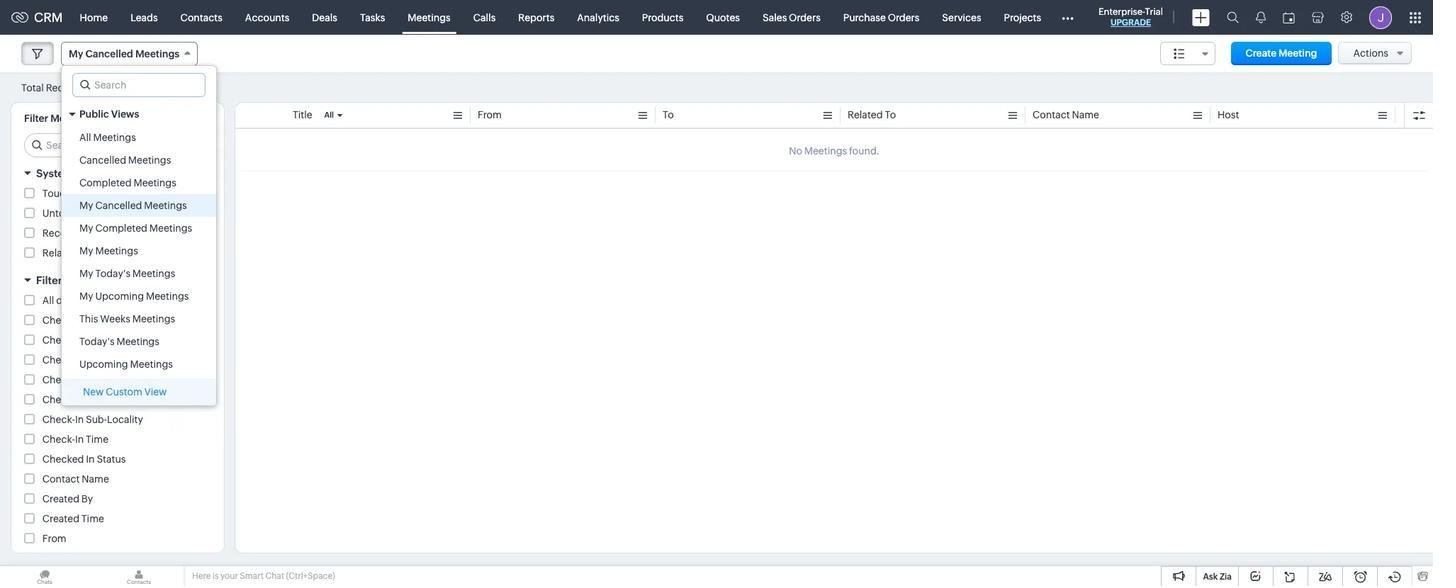 Task type: describe. For each thing, give the bounding box(es) containing it.
my today's meetings option
[[62, 262, 216, 285]]

in for country
[[75, 374, 84, 386]]

status
[[97, 454, 126, 465]]

check-in sub-locality
[[42, 414, 143, 425]]

enterprise-
[[1099, 6, 1146, 17]]

meetings link
[[397, 0, 462, 34]]

products link
[[631, 0, 695, 34]]

0
[[86, 83, 92, 93]]

check- for check-in address
[[42, 315, 75, 326]]

created by
[[42, 494, 93, 505]]

untouched
[[42, 208, 94, 219]]

my meetings
[[79, 245, 138, 257]]

my meetings option
[[62, 240, 216, 262]]

today's inside option
[[95, 268, 130, 279]]

custom
[[106, 386, 142, 398]]

profile element
[[1362, 0, 1401, 34]]

contacts
[[181, 12, 223, 23]]

meetings inside completed meetings 'option'
[[134, 177, 176, 189]]

signals element
[[1248, 0, 1275, 35]]

calendar image
[[1284, 12, 1296, 23]]

filter by fields
[[36, 274, 110, 287]]

city
[[86, 355, 104, 366]]

create menu element
[[1184, 0, 1219, 34]]

my for my cancelled meetings option
[[79, 200, 93, 211]]

fields
[[80, 274, 110, 287]]

my cancelled meetings option
[[62, 194, 216, 217]]

tasks
[[360, 12, 385, 23]]

meetings inside all meetings option
[[93, 132, 136, 143]]

all day
[[42, 295, 73, 306]]

deals link
[[301, 0, 349, 34]]

record
[[42, 228, 76, 239]]

1 vertical spatial name
[[82, 474, 109, 485]]

upcoming meetings
[[79, 359, 173, 370]]

leads link
[[119, 0, 169, 34]]

meetings down my upcoming meetings option
[[132, 313, 175, 325]]

in for sub-
[[75, 414, 84, 425]]

analytics
[[577, 12, 620, 23]]

system
[[36, 167, 74, 179]]

crm
[[34, 10, 63, 25]]

purchase orders link
[[832, 0, 931, 34]]

meetings left by
[[50, 113, 95, 124]]

check-in address
[[42, 315, 123, 326]]

1 vertical spatial upcoming
[[79, 359, 128, 370]]

check- for check-in state
[[42, 394, 75, 406]]

purchase orders
[[844, 12, 920, 23]]

views
[[111, 109, 139, 120]]

today's meetings
[[79, 336, 159, 347]]

touched records
[[42, 188, 123, 199]]

total
[[21, 82, 44, 93]]

related to
[[848, 109, 897, 121]]

sub-
[[86, 414, 107, 425]]

records for total
[[46, 82, 84, 93]]

completed meetings
[[79, 177, 176, 189]]

deals
[[312, 12, 338, 23]]

my inside my cancelled meetings field
[[69, 48, 83, 60]]

related for related to
[[848, 109, 883, 121]]

record action
[[42, 228, 108, 239]]

leads
[[131, 12, 158, 23]]

check-in city
[[42, 355, 104, 366]]

meetings inside cancelled meetings option
[[128, 155, 171, 166]]

public views button
[[62, 102, 216, 126]]

services
[[943, 12, 982, 23]]

check- for check-in country
[[42, 374, 75, 386]]

check-in by
[[42, 335, 97, 346]]

orders for purchase orders
[[888, 12, 920, 23]]

defined
[[76, 167, 116, 179]]

locality
[[107, 414, 143, 425]]

this
[[79, 313, 98, 325]]

here
[[192, 572, 211, 582]]

cancelled meetings
[[79, 155, 171, 166]]

related for related records action
[[42, 247, 78, 259]]

services link
[[931, 0, 993, 34]]

ask
[[1204, 572, 1219, 582]]

orders for sales orders
[[789, 12, 821, 23]]

1 horizontal spatial from
[[478, 109, 502, 121]]

here is your smart chat (ctrl+space)
[[192, 572, 335, 582]]

this weeks meetings
[[79, 313, 175, 325]]

check-in state
[[42, 394, 110, 406]]

check-in country
[[42, 374, 124, 386]]

my upcoming meetings option
[[62, 285, 216, 308]]

quotes link
[[695, 0, 752, 34]]

sales
[[763, 12, 787, 23]]

smart
[[240, 572, 264, 582]]

created time
[[42, 513, 104, 525]]

quotes
[[707, 12, 740, 23]]

all for all day
[[42, 295, 54, 306]]

by
[[97, 113, 109, 124]]

check- for check-in time
[[42, 434, 75, 445]]

by for created
[[81, 494, 93, 505]]

create meeting button
[[1232, 42, 1332, 65]]

meetings inside my cancelled meetings option
[[144, 200, 187, 211]]

projects
[[1005, 12, 1042, 23]]

records for touched
[[85, 188, 123, 199]]

1 vertical spatial time
[[81, 513, 104, 525]]

Search text field
[[25, 134, 213, 157]]

profile image
[[1370, 6, 1393, 29]]

accounts
[[245, 12, 290, 23]]

(ctrl+space)
[[286, 572, 335, 582]]

country
[[86, 374, 124, 386]]

home
[[80, 12, 108, 23]]

signals image
[[1257, 11, 1267, 23]]

my for my upcoming meetings option
[[79, 291, 93, 302]]

meetings inside my cancelled meetings field
[[135, 48, 180, 60]]

in for by
[[75, 335, 84, 346]]

search element
[[1219, 0, 1248, 35]]

cancelled inside cancelled meetings option
[[79, 155, 126, 166]]

created for created by
[[42, 494, 79, 505]]

my completed meetings
[[79, 223, 192, 234]]

my cancelled meetings inside field
[[69, 48, 180, 60]]



Task type: locate. For each thing, give the bounding box(es) containing it.
all meetings
[[79, 132, 136, 143]]

system defined filters
[[36, 167, 150, 179]]

in for address
[[75, 315, 84, 326]]

in for status
[[86, 454, 95, 465]]

1 vertical spatial filter
[[36, 274, 62, 287]]

time
[[86, 434, 109, 445], [81, 513, 104, 525]]

meetings up filters
[[128, 155, 171, 166]]

all down 'public'
[[79, 132, 91, 143]]

all left day
[[42, 295, 54, 306]]

0 vertical spatial action
[[78, 228, 108, 239]]

1 vertical spatial from
[[42, 533, 66, 545]]

home link
[[69, 0, 119, 34]]

2 vertical spatial all
[[42, 295, 54, 306]]

cancelled inside my cancelled meetings option
[[95, 200, 142, 211]]

trial
[[1146, 6, 1164, 17]]

my cancelled meetings inside option
[[79, 200, 187, 211]]

your
[[221, 572, 238, 582]]

created
[[42, 494, 79, 505], [42, 513, 79, 525]]

cancelled meetings option
[[62, 149, 216, 172]]

new
[[83, 386, 104, 398]]

chats image
[[0, 567, 89, 586]]

in left the state
[[75, 394, 84, 406]]

0 horizontal spatial action
[[78, 228, 108, 239]]

upcoming
[[95, 291, 144, 302], [79, 359, 128, 370]]

0 vertical spatial time
[[86, 434, 109, 445]]

my inside my meetings option
[[79, 245, 93, 257]]

in up check-in by
[[75, 315, 84, 326]]

my for my today's meetings option
[[79, 268, 93, 279]]

crm link
[[11, 10, 63, 25]]

in
[[75, 315, 84, 326], [75, 335, 84, 346], [75, 355, 84, 366], [75, 374, 84, 386], [75, 394, 84, 406], [75, 414, 84, 425], [75, 434, 84, 445], [86, 454, 95, 465]]

7 check- from the top
[[42, 434, 75, 445]]

created for created time
[[42, 513, 79, 525]]

create meeting
[[1246, 48, 1318, 59]]

day
[[56, 295, 73, 306]]

check- for check-in city
[[42, 355, 75, 366]]

0 horizontal spatial related
[[42, 247, 78, 259]]

Other Modules field
[[1053, 6, 1084, 29]]

check- up check-in time
[[42, 414, 75, 425]]

3 check- from the top
[[42, 355, 75, 366]]

name
[[1073, 109, 1100, 121], [82, 474, 109, 485]]

my upcoming meetings
[[79, 291, 189, 302]]

in left city
[[75, 355, 84, 366]]

title
[[293, 109, 312, 121]]

total records 0
[[21, 82, 92, 93]]

my today's meetings
[[79, 268, 175, 279]]

0 vertical spatial filter
[[24, 113, 48, 124]]

meetings down cancelled meetings option
[[134, 177, 176, 189]]

my for my meetings option
[[79, 245, 93, 257]]

1 vertical spatial my cancelled meetings
[[79, 200, 187, 211]]

1 horizontal spatial all
[[79, 132, 91, 143]]

related records action
[[42, 247, 150, 259]]

0 vertical spatial upcoming
[[95, 291, 144, 302]]

1 vertical spatial today's
[[79, 336, 115, 347]]

contact name
[[1033, 109, 1100, 121], [42, 474, 109, 485]]

2 orders from the left
[[888, 12, 920, 23]]

meetings up search text box
[[135, 48, 180, 60]]

records down 'defined'
[[85, 188, 123, 199]]

check- down check-in by
[[42, 355, 75, 366]]

check- for check-in sub-locality
[[42, 414, 75, 425]]

created up 'created time'
[[42, 494, 79, 505]]

1 horizontal spatial action
[[120, 247, 150, 259]]

my inside my today's meetings option
[[79, 268, 93, 279]]

upcoming up weeks
[[95, 291, 144, 302]]

records for untouched
[[96, 208, 134, 219]]

today's
[[95, 268, 130, 279], [79, 336, 115, 347]]

in down check-in address at the bottom left
[[75, 335, 84, 346]]

accounts link
[[234, 0, 301, 34]]

sales orders link
[[752, 0, 832, 34]]

projects link
[[993, 0, 1053, 34]]

0 vertical spatial name
[[1073, 109, 1100, 121]]

0 horizontal spatial from
[[42, 533, 66, 545]]

state
[[86, 394, 110, 406]]

5 check- from the top
[[42, 394, 75, 406]]

records up fields
[[80, 247, 118, 259]]

1 horizontal spatial related
[[848, 109, 883, 121]]

1 horizontal spatial contact
[[1033, 109, 1071, 121]]

cancelled up 'defined'
[[79, 155, 126, 166]]

reports link
[[507, 0, 566, 34]]

all
[[324, 111, 334, 119], [79, 132, 91, 143], [42, 295, 54, 306]]

action up my today's meetings option
[[120, 247, 150, 259]]

meetings inside my upcoming meetings option
[[146, 291, 189, 302]]

my down record action
[[79, 245, 93, 257]]

search image
[[1228, 11, 1240, 23]]

cancelled up 0
[[85, 48, 133, 60]]

weeks
[[100, 313, 130, 325]]

0 horizontal spatial to
[[663, 109, 674, 121]]

meetings
[[408, 12, 451, 23], [135, 48, 180, 60], [50, 113, 95, 124], [93, 132, 136, 143], [128, 155, 171, 166], [134, 177, 176, 189], [144, 200, 187, 211], [149, 223, 192, 234], [95, 245, 138, 257], [132, 268, 175, 279], [146, 291, 189, 302], [132, 313, 175, 325], [117, 336, 159, 347], [130, 359, 173, 370]]

0 horizontal spatial contact name
[[42, 474, 109, 485]]

0 horizontal spatial name
[[82, 474, 109, 485]]

contacts link
[[169, 0, 234, 34]]

records up my completed meetings
[[96, 208, 134, 219]]

filter for filter by fields
[[36, 274, 62, 287]]

chat
[[266, 572, 284, 582]]

check- down all day
[[42, 315, 75, 326]]

meetings up upcoming meetings option
[[117, 336, 159, 347]]

is
[[213, 572, 219, 582]]

filter for filter meetings by
[[24, 113, 48, 124]]

by up day
[[64, 274, 77, 287]]

tasks link
[[349, 0, 397, 34]]

checked in status
[[42, 454, 126, 465]]

my down fields
[[79, 291, 93, 302]]

sales orders
[[763, 12, 821, 23]]

orders right the sales
[[789, 12, 821, 23]]

calls
[[474, 12, 496, 23]]

0 vertical spatial by
[[64, 274, 77, 287]]

new custom view
[[83, 386, 167, 398]]

by inside filter by fields dropdown button
[[64, 274, 77, 287]]

my cancelled meetings up my completed meetings
[[79, 200, 187, 211]]

my inside my cancelled meetings option
[[79, 200, 93, 211]]

today's up city
[[79, 336, 115, 347]]

in left status
[[86, 454, 95, 465]]

meetings inside my meetings option
[[95, 245, 138, 257]]

create menu image
[[1193, 9, 1211, 26]]

orders right the purchase
[[888, 12, 920, 23]]

4 check- from the top
[[42, 374, 75, 386]]

all for all
[[324, 111, 334, 119]]

in up new
[[75, 374, 84, 386]]

meetings down my today's meetings option
[[146, 291, 189, 302]]

checked
[[42, 454, 84, 465]]

filter up all day
[[36, 274, 62, 287]]

filter inside filter by fields dropdown button
[[36, 274, 62, 287]]

filter
[[24, 113, 48, 124], [36, 274, 62, 287]]

contacts image
[[94, 567, 184, 586]]

2 vertical spatial cancelled
[[95, 200, 142, 211]]

in for time
[[75, 434, 84, 445]]

1 vertical spatial contact name
[[42, 474, 109, 485]]

check- up check-in city
[[42, 335, 75, 346]]

time down sub-
[[86, 434, 109, 445]]

meetings inside meetings link
[[408, 12, 451, 23]]

ask zia
[[1204, 572, 1233, 582]]

2 check- from the top
[[42, 335, 75, 346]]

cancelled down completed meetings
[[95, 200, 142, 211]]

size image
[[1174, 48, 1185, 60]]

1 to from the left
[[663, 109, 674, 121]]

zia
[[1220, 572, 1233, 582]]

meeting
[[1279, 48, 1318, 59]]

1 vertical spatial action
[[120, 247, 150, 259]]

My Cancelled Meetings field
[[61, 42, 198, 66]]

records
[[46, 82, 84, 93], [85, 188, 123, 199], [96, 208, 134, 219], [80, 247, 118, 259]]

public views
[[79, 109, 139, 120]]

check-
[[42, 315, 75, 326], [42, 335, 75, 346], [42, 355, 75, 366], [42, 374, 75, 386], [42, 394, 75, 406], [42, 414, 75, 425], [42, 434, 75, 445]]

calls link
[[462, 0, 507, 34]]

cancelled inside my cancelled meetings field
[[85, 48, 133, 60]]

0 vertical spatial contact
[[1033, 109, 1071, 121]]

0 vertical spatial from
[[478, 109, 502, 121]]

Search text field
[[73, 74, 205, 96]]

meetings inside my today's meetings option
[[132, 268, 175, 279]]

meetings up my today's meetings
[[95, 245, 138, 257]]

meetings down my meetings option
[[132, 268, 175, 279]]

1 horizontal spatial name
[[1073, 109, 1100, 121]]

purchase
[[844, 12, 886, 23]]

1 created from the top
[[42, 494, 79, 505]]

2 vertical spatial by
[[81, 494, 93, 505]]

1 vertical spatial contact
[[42, 474, 80, 485]]

check- down check-in city
[[42, 374, 75, 386]]

0 vertical spatial created
[[42, 494, 79, 505]]

1 vertical spatial created
[[42, 513, 79, 525]]

2 created from the top
[[42, 513, 79, 525]]

filter down 'total' on the top of the page
[[24, 113, 48, 124]]

public
[[79, 109, 109, 120]]

by up 'created time'
[[81, 494, 93, 505]]

0 vertical spatial my cancelled meetings
[[69, 48, 180, 60]]

1 vertical spatial all
[[79, 132, 91, 143]]

0 vertical spatial completed
[[79, 177, 132, 189]]

None field
[[1161, 42, 1216, 65]]

0 horizontal spatial contact
[[42, 474, 80, 485]]

0 vertical spatial related
[[848, 109, 883, 121]]

records for related
[[80, 247, 118, 259]]

records left 0
[[46, 82, 84, 93]]

created down created by
[[42, 513, 79, 525]]

reports
[[519, 12, 555, 23]]

filter by fields button
[[11, 268, 224, 293]]

in left sub-
[[75, 414, 84, 425]]

0 vertical spatial contact name
[[1033, 109, 1100, 121]]

all inside all meetings option
[[79, 132, 91, 143]]

upcoming up country on the left
[[79, 359, 128, 370]]

my
[[69, 48, 83, 60], [79, 200, 93, 211], [79, 223, 93, 234], [79, 245, 93, 257], [79, 268, 93, 279], [79, 291, 93, 302]]

contact
[[1033, 109, 1071, 121], [42, 474, 80, 485]]

my cancelled meetings
[[69, 48, 180, 60], [79, 200, 187, 211]]

touched
[[42, 188, 83, 199]]

in up checked in status
[[75, 434, 84, 445]]

all meetings option
[[62, 126, 216, 149]]

meetings left calls link
[[408, 12, 451, 23]]

my inside my upcoming meetings option
[[79, 291, 93, 302]]

meetings up my meetings option
[[149, 223, 192, 234]]

all right title
[[324, 111, 334, 119]]

upcoming meetings option
[[62, 353, 216, 376]]

system defined filters button
[[11, 161, 224, 186]]

upgrade
[[1111, 18, 1152, 28]]

analytics link
[[566, 0, 631, 34]]

all for all meetings
[[79, 132, 91, 143]]

1 horizontal spatial orders
[[888, 12, 920, 23]]

1 vertical spatial by
[[86, 335, 97, 346]]

1 horizontal spatial to
[[885, 109, 897, 121]]

1 check- from the top
[[42, 315, 75, 326]]

check-in time
[[42, 434, 109, 445]]

meetings up view
[[130, 359, 173, 370]]

untouched records
[[42, 208, 134, 219]]

my up total records 0
[[69, 48, 83, 60]]

0 vertical spatial today's
[[95, 268, 130, 279]]

my down related records action
[[79, 268, 93, 279]]

2 to from the left
[[885, 109, 897, 121]]

0 vertical spatial all
[[324, 111, 334, 119]]

1 horizontal spatial contact name
[[1033, 109, 1100, 121]]

2 horizontal spatial all
[[324, 111, 334, 119]]

1 vertical spatial related
[[42, 247, 78, 259]]

check- down check-in country
[[42, 394, 75, 406]]

enterprise-trial upgrade
[[1099, 6, 1164, 28]]

0 vertical spatial cancelled
[[85, 48, 133, 60]]

action
[[78, 228, 108, 239], [120, 247, 150, 259]]

my down untouched records
[[79, 223, 93, 234]]

1 vertical spatial completed
[[95, 223, 147, 234]]

cancelled
[[85, 48, 133, 60], [79, 155, 126, 166], [95, 200, 142, 211]]

actions
[[1354, 48, 1389, 59]]

meetings down completed meetings 'option'
[[144, 200, 187, 211]]

action up related records action
[[78, 228, 108, 239]]

check- up checked
[[42, 434, 75, 445]]

1 orders from the left
[[789, 12, 821, 23]]

today's down my meetings
[[95, 268, 130, 279]]

filters
[[119, 167, 150, 179]]

by up city
[[86, 335, 97, 346]]

my cancelled meetings up search text box
[[69, 48, 180, 60]]

meetings inside upcoming meetings option
[[130, 359, 173, 370]]

6 check- from the top
[[42, 414, 75, 425]]

by for filter
[[64, 274, 77, 287]]

in for state
[[75, 394, 84, 406]]

meetings down by
[[93, 132, 136, 143]]

completed inside 'option'
[[79, 177, 132, 189]]

public views region
[[62, 126, 216, 376]]

time down created by
[[81, 513, 104, 525]]

1 vertical spatial cancelled
[[79, 155, 126, 166]]

0 horizontal spatial orders
[[789, 12, 821, 23]]

completed
[[79, 177, 132, 189], [95, 223, 147, 234]]

my down touched records
[[79, 200, 93, 211]]

completed meetings option
[[62, 172, 216, 194]]

check- for check-in by
[[42, 335, 75, 346]]

in for city
[[75, 355, 84, 366]]

0 horizontal spatial all
[[42, 295, 54, 306]]



Task type: vqa. For each thing, say whether or not it's contained in the screenshot.
this weeks meetings
yes



